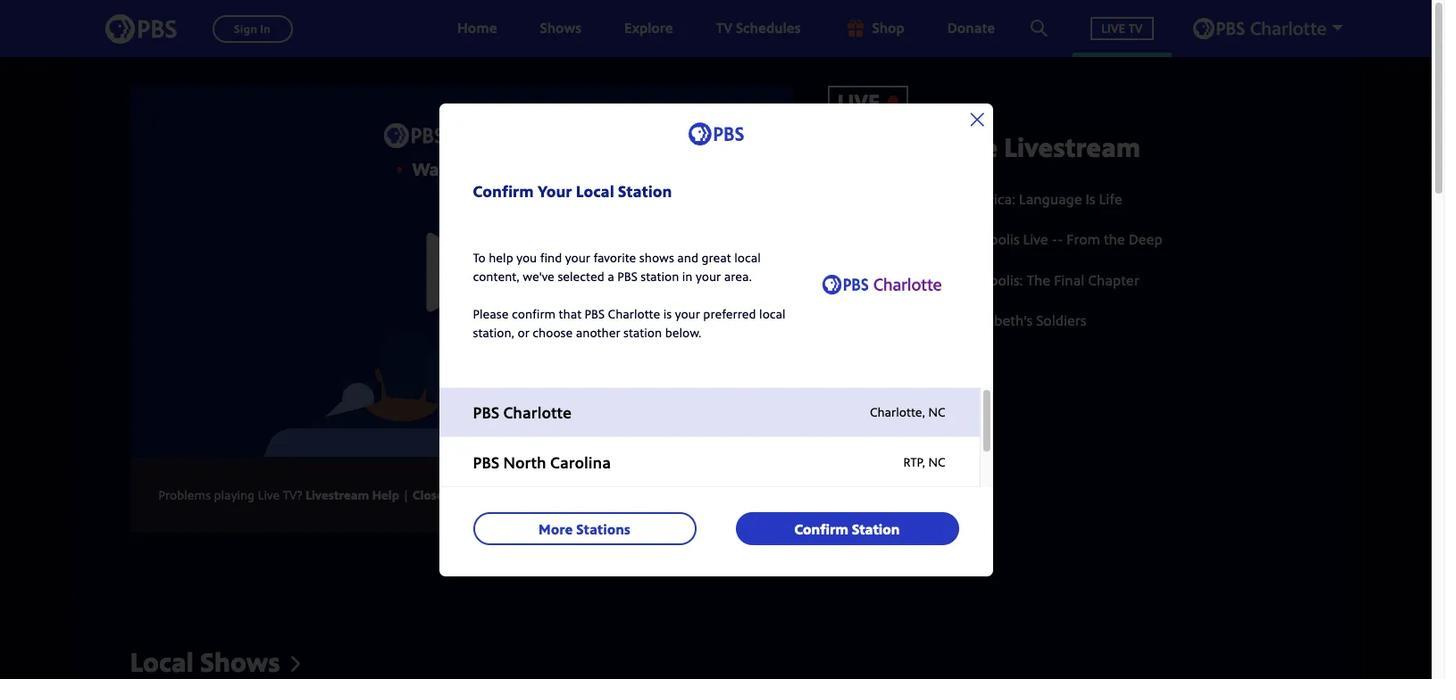 Task type: describe. For each thing, give the bounding box(es) containing it.
uss for uss indianapolis live -- from the deep
[[914, 230, 939, 249]]

in
[[682, 268, 693, 285]]

another
[[576, 324, 620, 341]]

|
[[402, 487, 410, 504]]

below.
[[665, 324, 702, 341]]

confirm
[[512, 306, 556, 323]]

a
[[607, 268, 614, 285]]

tv?
[[283, 487, 302, 504]]

closed captioning link
[[413, 487, 518, 504]]

more
[[539, 520, 573, 539]]

1 vertical spatial your
[[696, 268, 721, 285]]

pbs charlotte
[[473, 402, 572, 424]]

closed
[[413, 487, 451, 504]]

local inside is your preferred local station, or choose another station below.
[[759, 306, 786, 323]]

area.
[[724, 268, 752, 285]]

charlotte for pbs charlotte
[[503, 402, 572, 424]]

more stations
[[539, 520, 631, 539]]

live for problems playing live tv? livestream help | closed captioning
[[258, 487, 280, 504]]

help
[[489, 249, 513, 266]]

livestream help link
[[306, 487, 399, 504]]

full
[[855, 413, 879, 433]]

timezone: eastern
[[828, 373, 951, 392]]

is
[[1086, 189, 1095, 209]]

rtp,
[[903, 453, 925, 470]]

confirm station button
[[735, 513, 959, 546]]

confirm for confirm your local station
[[473, 180, 534, 201]]

indianapolis:
[[942, 270, 1023, 290]]

see
[[828, 413, 852, 433]]

elizabeth's
[[965, 311, 1033, 330]]

pbs for pbs north carolina
[[473, 452, 499, 473]]

you
[[516, 249, 537, 266]]

station inside to help you find your favorite shows and great local content, we've selected a pbs station in your area.
[[641, 268, 679, 285]]

charlotte,
[[870, 404, 925, 421]]

and
[[677, 249, 698, 266]]

captioning
[[454, 487, 518, 504]]

is
[[663, 306, 672, 323]]

favorite
[[593, 249, 636, 266]]

2 - from the left
[[1057, 230, 1063, 249]]

pbs north carolina
[[473, 452, 611, 473]]

see full schedule
[[828, 413, 942, 433]]

uss indianapolis live -- from the deep
[[914, 230, 1162, 249]]

choose
[[533, 324, 573, 341]]

soldiers
[[1036, 311, 1086, 330]]

language
[[1019, 189, 1082, 209]]

station inside is your preferred local station, or choose another station below.
[[623, 324, 662, 341]]

charlotte, nc
[[870, 404, 945, 421]]

uss for uss indianapolis: the final chapter
[[914, 270, 939, 290]]

more stations button
[[473, 513, 696, 546]]

the
[[1027, 270, 1050, 290]]

pm
[[861, 270, 881, 290]]

pbs charlotte livestream
[[828, 129, 1140, 165]]

confirm your local station dialog
[[439, 103, 993, 577]]

is your preferred local station, or choose another station below.
[[473, 306, 786, 341]]

problems
[[159, 487, 211, 504]]

selected
[[558, 268, 604, 285]]

finding
[[914, 311, 962, 330]]



Task type: locate. For each thing, give the bounding box(es) containing it.
1 vertical spatial uss
[[914, 270, 939, 290]]

deep
[[1129, 230, 1162, 249]]

1 vertical spatial local
[[759, 306, 786, 323]]

confirm your local station
[[473, 180, 672, 201]]

local right preferred
[[759, 306, 786, 323]]

live
[[837, 87, 880, 116], [1023, 230, 1048, 249], [258, 487, 280, 504]]

confirm for confirm station
[[794, 520, 849, 539]]

share:
[[612, 485, 653, 505]]

1 vertical spatial nc
[[928, 453, 945, 470]]

charlotte up native
[[880, 129, 998, 165]]

that
[[559, 306, 581, 323]]

nc for pbs north carolina
[[928, 453, 945, 470]]

1 horizontal spatial charlotte
[[608, 306, 660, 323]]

stations
[[576, 520, 631, 539]]

2 uss from the top
[[914, 270, 939, 290]]

0 horizontal spatial station
[[618, 180, 672, 201]]

your up "below." at the left
[[675, 306, 700, 323]]

document
[[439, 205, 993, 577]]

your
[[565, 249, 590, 266], [696, 268, 721, 285], [675, 306, 700, 323]]

please confirm that pbs charlotte
[[473, 306, 660, 323]]

charlotte left is on the top left
[[608, 306, 660, 323]]

0 horizontal spatial live
[[258, 487, 280, 504]]

local up area.
[[734, 249, 761, 266]]

station inside button
[[852, 520, 900, 539]]

2 vertical spatial live
[[258, 487, 280, 504]]

0 vertical spatial livestream
[[1004, 129, 1140, 165]]

0 vertical spatial local
[[734, 249, 761, 266]]

rtp, nc
[[903, 453, 945, 470]]

we've
[[523, 268, 555, 285]]

2 vertical spatial your
[[675, 306, 700, 323]]

local inside to help you find your favorite shows and great local content, we've selected a pbs station in your area.
[[734, 249, 761, 266]]

1 vertical spatial station
[[852, 520, 900, 539]]

the
[[1104, 230, 1125, 249]]

to
[[473, 249, 486, 266]]

nc right rtp,
[[928, 453, 945, 470]]

uss down native
[[914, 230, 939, 249]]

1 nc from the top
[[928, 404, 945, 421]]

charlotte for pbs charlotte livestream
[[880, 129, 998, 165]]

timezone:
[[828, 373, 897, 392]]

nc
[[928, 404, 945, 421], [928, 453, 945, 470]]

from
[[1067, 230, 1100, 249]]

find
[[540, 249, 562, 266]]

native america: language is life
[[914, 189, 1122, 209]]

1 horizontal spatial station
[[852, 520, 900, 539]]

uss up finding
[[914, 270, 939, 290]]

2 horizontal spatial charlotte
[[880, 129, 998, 165]]

charlotte
[[880, 129, 998, 165], [608, 306, 660, 323], [503, 402, 572, 424]]

local
[[576, 180, 614, 201]]

0 vertical spatial live
[[837, 87, 880, 116]]

0 vertical spatial uss
[[914, 230, 939, 249]]

confirm inside button
[[794, 520, 849, 539]]

2 horizontal spatial live
[[1023, 230, 1048, 249]]

nc down eastern
[[928, 404, 945, 421]]

indianapolis
[[942, 230, 1020, 249]]

uss
[[914, 230, 939, 249], [914, 270, 939, 290]]

please
[[473, 306, 509, 323]]

1 vertical spatial confirm
[[794, 520, 849, 539]]

2 vertical spatial charlotte
[[503, 402, 572, 424]]

live for uss indianapolis live -- from the deep
[[1023, 230, 1048, 249]]

1 - from the left
[[1052, 230, 1057, 249]]

america:
[[959, 189, 1015, 209]]

nc for pbs charlotte
[[928, 404, 945, 421]]

1 vertical spatial live
[[1023, 230, 1048, 249]]

pbs for pbs charlotte livestream
[[828, 129, 874, 165]]

schedule
[[883, 413, 942, 433]]

content,
[[473, 268, 520, 285]]

station
[[641, 268, 679, 285], [623, 324, 662, 341]]

preferred
[[703, 306, 756, 323]]

twitter image
[[703, 485, 721, 503]]

great
[[702, 249, 731, 266]]

2 nc from the top
[[928, 453, 945, 470]]

1 horizontal spatial livestream
[[1004, 129, 1140, 165]]

pbs for pbs charlotte
[[473, 402, 499, 424]]

0 horizontal spatial charlotte
[[503, 402, 572, 424]]

1 horizontal spatial live
[[837, 87, 880, 116]]

0 vertical spatial your
[[565, 249, 590, 266]]

life
[[1099, 189, 1122, 209]]

to help you find your favorite shows and great local content, we've selected a pbs station in your area.
[[473, 249, 761, 285]]

0 horizontal spatial confirm
[[473, 180, 534, 201]]

livestream
[[1004, 129, 1140, 165], [306, 487, 369, 504]]

charlotte up pbs north carolina
[[503, 402, 572, 424]]

north
[[503, 452, 546, 473]]

0 vertical spatial station
[[618, 180, 672, 201]]

pbs inside to help you find your favorite shows and great local content, we've selected a pbs station in your area.
[[617, 268, 637, 285]]

document containing pbs charlotte
[[439, 205, 993, 577]]

shows
[[639, 249, 674, 266]]

station left "below." at the left
[[623, 324, 662, 341]]

0 vertical spatial confirm
[[473, 180, 534, 201]]

livestream right "tv?"
[[306, 487, 369, 504]]

carolina
[[550, 452, 611, 473]]

native
[[914, 189, 956, 209]]

1 vertical spatial charlotte
[[608, 306, 660, 323]]

your down the great
[[696, 268, 721, 285]]

confirm
[[473, 180, 534, 201], [794, 520, 849, 539]]

facebook image
[[666, 485, 684, 503]]

1 horizontal spatial confirm
[[794, 520, 849, 539]]

your
[[538, 180, 572, 201]]

0 vertical spatial station
[[641, 268, 679, 285]]

local
[[734, 249, 761, 266], [759, 306, 786, 323]]

1 vertical spatial station
[[623, 324, 662, 341]]

station,
[[473, 324, 514, 341]]

station down shows
[[641, 268, 679, 285]]

your up the 'selected'
[[565, 249, 590, 266]]

livestream up is
[[1004, 129, 1140, 165]]

help
[[372, 487, 399, 504]]

1 uss from the top
[[914, 230, 939, 249]]

-
[[1052, 230, 1057, 249], [1057, 230, 1063, 249]]

0 vertical spatial nc
[[928, 404, 945, 421]]

pbs
[[828, 129, 874, 165], [617, 268, 637, 285], [585, 306, 605, 323], [473, 402, 499, 424], [473, 452, 499, 473]]

uss indianapolis: the final chapter
[[914, 270, 1139, 290]]

0 horizontal spatial livestream
[[306, 487, 369, 504]]

playing
[[214, 487, 255, 504]]

or
[[518, 324, 530, 341]]

0 vertical spatial charlotte
[[880, 129, 998, 165]]

see full schedule link
[[828, 413, 1302, 433]]

pbs charlotte image
[[823, 276, 941, 295]]

4:00 pm
[[828, 270, 881, 290]]

1 vertical spatial livestream
[[306, 487, 369, 504]]

eastern
[[901, 373, 951, 392]]

chapter
[[1088, 270, 1139, 290]]

finding elizabeth's soldiers
[[914, 311, 1086, 330]]

station
[[618, 180, 672, 201], [852, 520, 900, 539]]

your inside is your preferred local station, or choose another station below.
[[675, 306, 700, 323]]

problems playing live tv? livestream help | closed captioning
[[159, 487, 518, 504]]

pbs image
[[105, 8, 176, 49]]

final
[[1054, 270, 1085, 290]]

confirm station
[[794, 520, 900, 539]]

4:00
[[828, 270, 857, 290]]



Task type: vqa. For each thing, say whether or not it's contained in the screenshot.
by related to Title:
no



